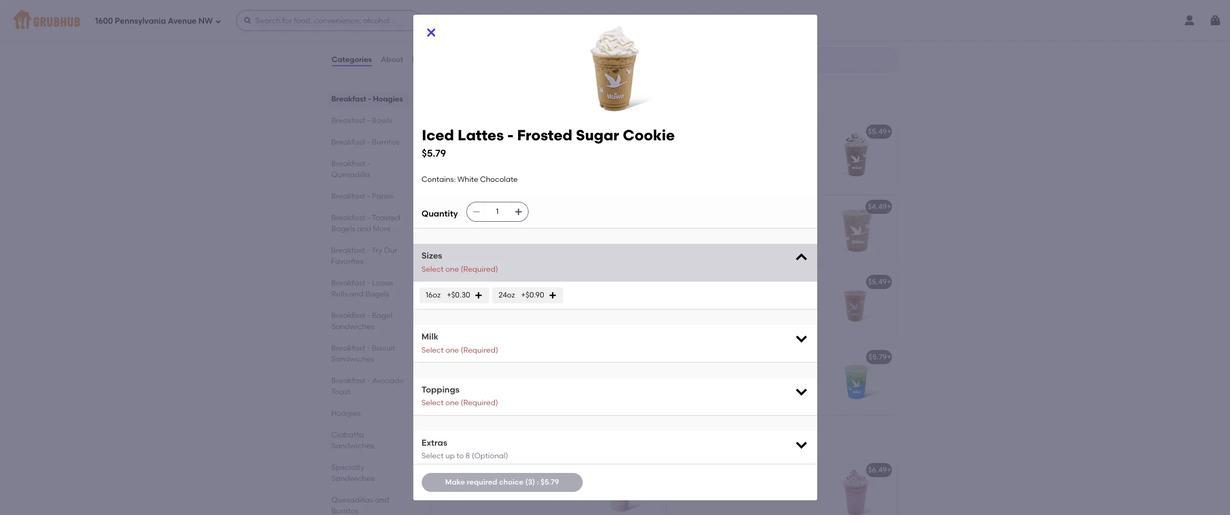 Task type: vqa. For each thing, say whether or not it's contained in the screenshot.
$5.79 within the the Iced Lattes - Frosted Sugar Cookie $5.79
yes



Task type: locate. For each thing, give the bounding box(es) containing it.
brews inside button
[[456, 353, 478, 362]]

2 breakfast from the top
[[331, 116, 365, 125]]

mint inside contains: top with peppermint pcs, white chocolate, mint syrup
[[737, 303, 753, 312]]

one up toppings
[[446, 346, 459, 355]]

breakfast up quesadilla
[[331, 159, 365, 168]]

white down 'steamers - peppermint bark'
[[473, 29, 494, 38]]

0 vertical spatial $5.49
[[868, 127, 887, 136]]

mint right the input item quantity number field
[[537, 217, 553, 226]]

breakfast down breakfast - panini
[[331, 214, 365, 223]]

select down toppings
[[422, 399, 444, 408]]

iced for iced coffees - peppermint bark
[[437, 202, 453, 211]]

holiday up (optional)
[[470, 435, 513, 448]]

ciabatta sandwiches
[[331, 431, 374, 451]]

select inside milk select one (required)
[[422, 346, 444, 355]]

quesadilla
[[331, 170, 370, 179]]

peppermint inside contains: top with peppermint pcs, white chocolate, mint syrup
[[742, 292, 784, 301]]

mocha for iced lattes - peppermint mocha
[[764, 127, 789, 136]]

3 (required) from the top
[[461, 399, 498, 408]]

1 vertical spatial $5.49
[[868, 278, 887, 286]]

breakfast down breakfast - bowls
[[331, 138, 365, 147]]

1 horizontal spatial cookie
[[623, 126, 675, 144]]

milkshakes - peppermint cookies & cream image
[[582, 459, 660, 516]]

chocolate, for pcs
[[496, 29, 536, 38]]

chocolate down iced lattes - frosted sugar cookie
[[496, 142, 534, 151]]

burritos down quesadillas in the bottom left of the page
[[331, 507, 358, 516]]

(required) inside milk select one (required)
[[461, 346, 498, 355]]

- inside button
[[751, 14, 754, 23]]

1600 pennsylvania avenue nw
[[95, 16, 213, 26]]

$5.79 inside iced lattes - frosted sugar cookie $5.79
[[422, 147, 446, 159]]

0 vertical spatial $5.79
[[422, 147, 446, 159]]

0 horizontal spatial $6.49 +
[[633, 466, 656, 475]]

0 vertical spatial chocolate
[[496, 142, 534, 151]]

1 horizontal spatial sugar
[[576, 126, 619, 144]]

hoagies up bowls
[[373, 95, 403, 104]]

specialty sandwiches
[[331, 463, 374, 483]]

contains: white chocolate, top with peppermint pcs
[[437, 29, 569, 48]]

1 horizontal spatial brews
[[692, 278, 714, 286]]

1 vertical spatial hoagies
[[331, 409, 361, 418]]

(required) inside sizes select one (required)
[[461, 265, 498, 274]]

breakfast up toast
[[331, 377, 365, 386]]

10 breakfast from the top
[[331, 344, 365, 353]]

- inside iced lattes - frosted sugar cookie $5.79
[[507, 126, 513, 144]]

bagels
[[331, 225, 355, 234], [365, 290, 389, 299]]

2 one from the top
[[446, 346, 459, 355]]

0 vertical spatial (required)
[[461, 265, 498, 274]]

0 vertical spatial burritos
[[372, 138, 399, 147]]

frosted
[[517, 126, 572, 144], [484, 127, 512, 136]]

and right rolls
[[349, 290, 363, 299]]

breakfast inside breakfast - toasted bagels and more
[[331, 214, 365, 223]]

burritos
[[372, 138, 399, 147], [331, 507, 358, 516]]

0 vertical spatial one
[[446, 265, 459, 274]]

2 $6.09 + from the top
[[632, 127, 656, 136]]

1 $6.49 from the left
[[633, 466, 651, 475]]

top inside contains: white chocolate, top with peppermint pcs, mint syrup
[[773, 481, 786, 490]]

0 vertical spatial and
[[357, 225, 371, 234]]

cold down milk
[[437, 353, 455, 362]]

0 horizontal spatial pcs,
[[717, 491, 731, 500]]

bark up contains: white chocolate, top with peppermint pcs, mint syrup
[[762, 466, 779, 475]]

holiday left coffee at the right top of the page
[[673, 14, 701, 23]]

sandwiches inside breakfast - biscuit sandwiches
[[331, 355, 374, 364]]

contains: white chocolate, top with peppermint pcs, mint syrup
[[673, 481, 804, 500]]

select for extras
[[422, 452, 444, 461]]

2 vertical spatial (required)
[[461, 399, 498, 408]]

one inside milk select one (required)
[[446, 346, 459, 355]]

16oz
[[426, 291, 441, 300]]

1 coffees from the top
[[455, 202, 483, 211]]

lattes inside iced lattes - frosted sugar cookie $5.79
[[457, 126, 504, 144]]

cold brews - peppermint bark
[[673, 278, 782, 286]]

contains: inside contains: white chocolate, top with peppermint pcs, mint syrup
[[673, 481, 707, 490]]

white
[[473, 29, 494, 38], [473, 142, 494, 151], [458, 175, 478, 184], [473, 217, 494, 226], [673, 303, 694, 312], [709, 481, 730, 490]]

2 horizontal spatial $5.79
[[869, 353, 887, 362]]

1 vertical spatial bagels
[[365, 290, 389, 299]]

steamers - peppermint bark image
[[582, 7, 660, 76]]

recharger energy drinks - winter blues (blue raspberry, vanilla) image
[[817, 346, 896, 414]]

syrup inside contains: white chocolate, top with peppermint pcs, mint syrup
[[750, 491, 770, 500]]

reviews
[[412, 55, 441, 64]]

and for bagels
[[349, 290, 363, 299]]

2 coffees from the top
[[455, 278, 483, 286]]

$5.49
[[868, 127, 887, 136], [868, 278, 887, 286]]

mocha inside cold brews - peppermint mocha button
[[529, 353, 554, 362]]

breakfast
[[331, 95, 366, 104], [331, 116, 365, 125], [331, 138, 365, 147], [331, 159, 365, 168], [331, 192, 365, 201], [331, 214, 365, 223], [331, 246, 365, 255], [331, 279, 365, 288], [331, 311, 365, 320], [331, 344, 365, 353], [331, 377, 365, 386]]

breakfast up breakfast - burritos
[[331, 116, 365, 125]]

1 select from the top
[[422, 265, 444, 274]]

coffees left the input item quantity number field
[[455, 202, 483, 211]]

select for milk
[[422, 346, 444, 355]]

cream
[[566, 466, 591, 475]]

0 vertical spatial coffees
[[455, 202, 483, 211]]

chocolate,
[[496, 29, 536, 38], [496, 217, 536, 226], [696, 303, 735, 312], [732, 481, 771, 490]]

breakfast down breakfast - bagel sandwiches
[[331, 344, 365, 353]]

breakfast - quesadilla
[[331, 159, 370, 179]]

- inside breakfast - biscuit sandwiches
[[367, 344, 370, 353]]

breakfast - hoagies
[[331, 95, 403, 104]]

toasted
[[372, 214, 400, 223]]

sugar for iced lattes - frosted sugar cookie
[[513, 127, 535, 136]]

11 breakfast from the top
[[331, 377, 365, 386]]

steamers
[[437, 14, 472, 23]]

iced lattes - peppermint mocha image
[[817, 120, 896, 189]]

:
[[537, 478, 539, 487]]

breakfast inside breakfast - avocado toast
[[331, 377, 365, 386]]

sauce
[[513, 292, 535, 301]]

0 horizontal spatial cold
[[437, 353, 455, 362]]

contains: for iced coffees - peppermint mocha
[[437, 292, 472, 301]]

0 vertical spatial hoagies
[[373, 95, 403, 104]]

sugar
[[576, 126, 619, 144], [513, 127, 535, 136]]

3 breakfast from the top
[[331, 138, 365, 147]]

$5.49 + for $6.09 +
[[868, 127, 892, 136]]

pcs
[[481, 40, 494, 48], [538, 228, 550, 237]]

1 vertical spatial and
[[349, 290, 363, 299]]

sandwiches down ciabatta
[[331, 442, 374, 451]]

- inside breakfast - toasted bagels and more
[[367, 214, 370, 223]]

0 horizontal spatial blend
[[703, 14, 723, 23]]

1 horizontal spatial pcs,
[[786, 292, 800, 301]]

2 vertical spatial $5.79
[[541, 478, 559, 487]]

quesadillas and burritos
[[331, 496, 389, 516]]

contains: for iced lattes - frosted sugar cookie
[[437, 142, 472, 151]]

sandwiches inside breakfast - bagel sandwiches
[[331, 322, 374, 331]]

breakfast for breakfast - bagel sandwiches
[[331, 311, 365, 320]]

$4.49 +
[[868, 202, 892, 211]]

2 $5.49 from the top
[[868, 278, 887, 286]]

burritos down bowls
[[372, 138, 399, 147]]

and
[[357, 225, 371, 234], [349, 290, 363, 299], [375, 496, 389, 505]]

select down sizes
[[422, 265, 444, 274]]

chocolate, down iced coffees - peppermint bark
[[496, 217, 536, 226]]

0 vertical spatial $6.09 +
[[632, 14, 656, 23]]

1 $6.09 from the top
[[632, 14, 651, 23]]

breakfast - quesadilla tab
[[331, 158, 405, 180]]

1 (required) from the top
[[461, 265, 498, 274]]

3 one from the top
[[446, 399, 459, 408]]

2 $6.09 from the top
[[632, 127, 651, 136]]

chocolate, down smoothies - peppermint bark
[[732, 481, 771, 490]]

(required) up iced coffees - peppermint mocha
[[461, 265, 498, 274]]

white inside contains: white chocolate, top with peppermint pcs
[[473, 29, 494, 38]]

cold brews - peppermint mocha button
[[431, 346, 660, 414]]

one up +$0.30
[[446, 265, 459, 274]]

0 vertical spatial cold
[[673, 278, 690, 286]]

brews up toppings select one (required)
[[456, 353, 478, 362]]

$6.09 + for iced lattes - peppermint mocha
[[632, 127, 656, 136]]

categories button
[[331, 41, 373, 79]]

with inside contains: white chocolate, mint syrup, top with peppermint pcs
[[476, 228, 492, 237]]

white down iced coffees - peppermint bark
[[473, 217, 494, 226]]

0 vertical spatial pcs
[[481, 40, 494, 48]]

white down smoothies - peppermint bark
[[709, 481, 730, 490]]

breakfast inside breakfast - loose rolls and bagels
[[331, 279, 365, 288]]

(required) inside toppings select one (required)
[[461, 399, 498, 408]]

$6.09 for holiday
[[632, 14, 651, 23]]

1 vertical spatial burritos
[[331, 507, 358, 516]]

mint for $6.49 +
[[733, 491, 748, 500]]

2 $5.49 + from the top
[[868, 278, 892, 286]]

0 vertical spatial syrup
[[754, 303, 775, 312]]

holiday blend coffee - holiday blend
[[673, 14, 807, 23]]

iced coffees - peppermint bark
[[437, 202, 551, 211]]

cookie
[[623, 126, 675, 144], [537, 127, 562, 136]]

-
[[474, 14, 477, 23], [751, 14, 754, 23], [368, 95, 371, 104], [367, 116, 370, 125], [507, 126, 513, 144], [480, 127, 483, 136], [715, 127, 718, 136], [367, 138, 370, 147], [367, 159, 370, 168], [367, 192, 370, 201], [485, 202, 488, 211], [367, 214, 370, 223], [367, 246, 370, 255], [485, 278, 488, 286], [716, 278, 719, 286], [367, 279, 370, 288], [367, 311, 370, 320], [367, 344, 370, 353], [480, 353, 483, 362], [764, 353, 767, 362], [367, 377, 370, 386], [479, 466, 482, 475], [713, 466, 716, 475]]

0 horizontal spatial sugar
[[513, 127, 535, 136]]

up
[[446, 452, 455, 461]]

contains: for cold brews - peppermint bark
[[673, 292, 707, 301]]

0 vertical spatial mint
[[537, 217, 553, 226]]

1 vertical spatial $5.49 +
[[868, 278, 892, 286]]

chocolate, down cold brews - peppermint bark at the right bottom
[[696, 303, 735, 312]]

0 vertical spatial bagels
[[331, 225, 355, 234]]

2 select from the top
[[422, 346, 444, 355]]

+$0.30
[[447, 291, 470, 300]]

- inside button
[[480, 353, 483, 362]]

select down milk
[[422, 346, 444, 355]]

chocolate, inside contains: white chocolate, mint syrup, top with peppermint pcs
[[496, 217, 536, 226]]

sugar inside iced lattes - frosted sugar cookie $5.79
[[576, 126, 619, 144]]

$6.49 for milkshakes - peppermint cookies & cream
[[633, 466, 651, 475]]

chocolate, for with
[[496, 217, 536, 226]]

contains: up quantity
[[422, 175, 456, 184]]

svg image
[[1209, 14, 1222, 27], [475, 291, 483, 300], [549, 291, 557, 300], [794, 331, 809, 346], [794, 437, 809, 452]]

5 breakfast from the top
[[331, 192, 365, 201]]

$5.49 for $6.09 +
[[868, 127, 887, 136]]

1 breakfast from the top
[[331, 95, 366, 104]]

$6.09 for iced
[[632, 127, 651, 136]]

select inside extras select up to 8 (optional)
[[422, 452, 444, 461]]

0 horizontal spatial cookie
[[537, 127, 562, 136]]

and inside breakfast - loose rolls and bagels
[[349, 290, 363, 299]]

and left more
[[357, 225, 371, 234]]

select inside toppings select one (required)
[[422, 399, 444, 408]]

2 $6.49 + from the left
[[868, 466, 892, 475]]

top inside contains: top with peppermint pcs, white chocolate, mint syrup
[[709, 292, 722, 301]]

lattes for iced lattes - frosted sugar cookie
[[455, 127, 478, 136]]

cold for cold brews - peppermint bark
[[673, 278, 690, 286]]

1 horizontal spatial pcs
[[538, 228, 550, 237]]

toppings select one (required)
[[422, 385, 498, 408]]

sandwiches down specialty
[[331, 474, 374, 483]]

1 vertical spatial mint
[[737, 303, 753, 312]]

burritos for breakfast - burritos
[[372, 138, 399, 147]]

3 sandwiches from the top
[[331, 442, 374, 451]]

brews
[[692, 278, 714, 286], [456, 353, 478, 362]]

breakfast - bagel sandwiches tab
[[331, 310, 405, 332]]

1 vertical spatial coffees
[[455, 278, 483, 286]]

chocolate
[[496, 142, 534, 151], [480, 175, 518, 184], [473, 292, 511, 301]]

breakfast - panini
[[331, 192, 394, 201]]

bagels down loose
[[365, 290, 389, 299]]

0 horizontal spatial hoagies
[[331, 409, 361, 418]]

2 $6.49 from the left
[[868, 466, 887, 475]]

$6.49 +
[[633, 466, 656, 475], [868, 466, 892, 475]]

1 horizontal spatial $5.79
[[541, 478, 559, 487]]

8 breakfast from the top
[[331, 279, 365, 288]]

breakfast down rolls
[[331, 311, 365, 320]]

0 vertical spatial brews
[[692, 278, 714, 286]]

(required) up toppings select one (required)
[[461, 346, 498, 355]]

mint inside contains: white chocolate, top with peppermint pcs, mint syrup
[[733, 491, 748, 500]]

mint down cold brews - peppermint bark at the right bottom
[[737, 303, 753, 312]]

2 horizontal spatial holiday
[[756, 14, 784, 23]]

4 select from the top
[[422, 452, 444, 461]]

1600
[[95, 16, 113, 26]]

contains: white chocolate up iced coffees - peppermint bark
[[422, 175, 518, 184]]

holiday blend coffee - holiday blend button
[[667, 7, 896, 76]]

cold brews - peppermint mocha
[[437, 353, 554, 362]]

top inside contains: white chocolate, mint syrup, top with peppermint pcs
[[461, 228, 474, 237]]

1 vertical spatial syrup
[[750, 491, 770, 500]]

0 horizontal spatial pcs
[[481, 40, 494, 48]]

mint down smoothies - peppermint bark
[[733, 491, 748, 500]]

(required)
[[461, 265, 498, 274], [461, 346, 498, 355], [461, 399, 498, 408]]

extras select up to 8 (optional)
[[422, 438, 508, 461]]

vanilla)
[[876, 353, 904, 362]]

one inside toppings select one (required)
[[446, 399, 459, 408]]

contains: down sizes select one (required)
[[437, 292, 472, 301]]

white up recharger
[[673, 303, 694, 312]]

one for sizes
[[446, 265, 459, 274]]

breakfast for breakfast - loose rolls and bagels
[[331, 279, 365, 288]]

main navigation navigation
[[0, 0, 1230, 41]]

1 vertical spatial $6.09 +
[[632, 127, 656, 136]]

contains: down smoothies
[[673, 481, 707, 490]]

1 vertical spatial pcs
[[538, 228, 550, 237]]

1 one from the top
[[446, 265, 459, 274]]

contains: inside contains: top with peppermint pcs, white chocolate, mint syrup
[[673, 292, 707, 301]]

breakfast - try our favorites
[[331, 246, 397, 266]]

cold brews - peppermint mocha image
[[582, 346, 660, 414]]

one down toppings
[[446, 399, 459, 408]]

chocolate, inside contains: top with peppermint pcs, white chocolate, mint syrup
[[696, 303, 735, 312]]

$6.49 + for smoothies - peppermint bark
[[868, 466, 892, 475]]

iced lattes - frosted sugar cookie image
[[582, 120, 660, 189]]

syrup down smoothies - peppermint bark
[[750, 491, 770, 500]]

sugar for iced lattes - frosted sugar cookie $5.79
[[576, 126, 619, 144]]

$6.09 + for holiday blend coffee - holiday blend
[[632, 14, 656, 23]]

1 horizontal spatial bagels
[[365, 290, 389, 299]]

cold brews - peppermint bark image
[[817, 271, 896, 339]]

smoothies
[[673, 466, 711, 475]]

1 $6.09 + from the top
[[632, 14, 656, 23]]

quesadillas and burritos tab
[[331, 495, 405, 516]]

energy
[[713, 353, 738, 362]]

$6.09 +
[[632, 14, 656, 23], [632, 127, 656, 136]]

syrup for peppermint
[[754, 303, 775, 312]]

breakfast up the favorites at the left of the page
[[331, 246, 365, 255]]

chocolate, inside contains: white chocolate, top with peppermint pcs, mint syrup
[[732, 481, 771, 490]]

iced for iced coffees - peppermint mocha
[[437, 278, 453, 286]]

1 horizontal spatial $6.49
[[868, 466, 887, 475]]

+ for iced lattes - frosted sugar cookie
[[651, 127, 656, 136]]

0 horizontal spatial $6.49
[[633, 466, 651, 475]]

one
[[446, 265, 459, 274], [446, 346, 459, 355], [446, 399, 459, 408]]

0 vertical spatial pcs,
[[786, 292, 800, 301]]

1 $6.49 + from the left
[[633, 466, 656, 475]]

iced inside iced lattes - frosted sugar cookie $5.79
[[422, 126, 454, 144]]

1 horizontal spatial $6.49 +
[[868, 466, 892, 475]]

1 vertical spatial pcs,
[[717, 491, 731, 500]]

cold inside button
[[437, 353, 455, 362]]

breakfast up rolls
[[331, 279, 365, 288]]

6 breakfast from the top
[[331, 214, 365, 223]]

breakfast - loose rolls and bagels
[[331, 279, 393, 299]]

sandwiches up breakfast - biscuit sandwiches
[[331, 322, 374, 331]]

more
[[373, 225, 391, 234]]

burritos inside quesadillas and burritos
[[331, 507, 358, 516]]

0 vertical spatial mocha
[[764, 127, 789, 136]]

select inside sizes select one (required)
[[422, 265, 444, 274]]

breakfast inside breakfast - biscuit sandwiches
[[331, 344, 365, 353]]

contains: down the steamers
[[437, 29, 472, 38]]

white inside contains: top with peppermint pcs, white chocolate, mint syrup
[[673, 303, 694, 312]]

contains: down cold brews - peppermint bark at the right bottom
[[673, 292, 707, 301]]

1 vertical spatial brews
[[456, 353, 478, 362]]

contains: chocolate sauce
[[437, 292, 535, 301]]

bark up contains: top with peppermint pcs, white chocolate, mint syrup
[[765, 278, 782, 286]]

2 vertical spatial mint
[[733, 491, 748, 500]]

breakfast for breakfast - biscuit sandwiches
[[331, 344, 365, 353]]

1 horizontal spatial cold
[[673, 278, 690, 286]]

contains: inside contains: white chocolate, mint syrup, top with peppermint pcs
[[437, 217, 472, 226]]

brews up contains: top with peppermint pcs, white chocolate, mint syrup
[[692, 278, 714, 286]]

cold right "$3.89 +"
[[673, 278, 690, 286]]

mocha for cold brews - peppermint mocha
[[529, 353, 554, 362]]

bowls
[[372, 116, 392, 125]]

2 vertical spatial and
[[375, 496, 389, 505]]

breakfast down quesadilla
[[331, 192, 365, 201]]

1 horizontal spatial burritos
[[372, 138, 399, 147]]

+ for milkshakes - peppermint cookies & cream
[[651, 466, 656, 475]]

2 sandwiches from the top
[[331, 355, 374, 364]]

1 $5.49 + from the top
[[868, 127, 892, 136]]

one for toppings
[[446, 399, 459, 408]]

$5.79 +
[[869, 353, 892, 362]]

steamers - peppermint bark
[[437, 14, 539, 23]]

2 (required) from the top
[[461, 346, 498, 355]]

chocolate down iced coffees - peppermint mocha
[[473, 292, 511, 301]]

chocolate, inside contains: white chocolate, top with peppermint pcs
[[496, 29, 536, 38]]

to
[[457, 452, 464, 461]]

pennsylvania
[[115, 16, 166, 26]]

1 vertical spatial one
[[446, 346, 459, 355]]

syrup down cold brews - peppermint bark at the right bottom
[[754, 303, 775, 312]]

1 $5.49 from the top
[[868, 127, 887, 136]]

$6.49 for smoothies - peppermint bark
[[868, 466, 887, 475]]

and inside breakfast - toasted bagels and more
[[357, 225, 371, 234]]

select down "extras" at the bottom left of page
[[422, 452, 444, 461]]

breakfast inside "breakfast - quesadilla"
[[331, 159, 365, 168]]

+$0.90
[[521, 291, 544, 300]]

mocha for iced coffees - peppermint mocha
[[534, 278, 559, 286]]

0 vertical spatial $6.09
[[632, 14, 651, 23]]

pcs inside contains: white chocolate, mint syrup, top with peppermint pcs
[[538, 228, 550, 237]]

0 horizontal spatial $5.79
[[422, 147, 446, 159]]

one inside sizes select one (required)
[[446, 265, 459, 274]]

+ for smoothies - peppermint bark
[[887, 466, 892, 475]]

2 vertical spatial mocha
[[529, 353, 554, 362]]

1 vertical spatial cold
[[437, 353, 455, 362]]

- inside breakfast - try our favorites
[[367, 246, 370, 255]]

bagels up the favorites at the left of the page
[[331, 225, 355, 234]]

1 sandwiches from the top
[[331, 322, 374, 331]]

1 vertical spatial $6.09
[[632, 127, 651, 136]]

1 horizontal spatial blend
[[786, 14, 807, 23]]

1 vertical spatial mocha
[[534, 278, 559, 286]]

contains: white chocolate down iced lattes - frosted sugar cookie
[[437, 142, 534, 151]]

0 horizontal spatial bagels
[[331, 225, 355, 234]]

holiday right coffee at the right top of the page
[[756, 14, 784, 23]]

contains: for smoothies - peppermint bark
[[673, 481, 707, 490]]

0 vertical spatial $5.49 +
[[868, 127, 892, 136]]

frosted inside iced lattes - frosted sugar cookie $5.79
[[517, 126, 572, 144]]

hoagies tab
[[331, 408, 405, 419]]

sandwiches up breakfast - avocado toast
[[331, 355, 374, 364]]

quesadillas
[[331, 496, 373, 505]]

0 horizontal spatial frosted
[[484, 127, 512, 136]]

and right quesadillas in the bottom left of the page
[[375, 496, 389, 505]]

1 horizontal spatial frosted
[[517, 126, 572, 144]]

syrup for top
[[750, 491, 770, 500]]

0 horizontal spatial brews
[[456, 353, 478, 362]]

contains: down iced lattes - frosted sugar cookie
[[437, 142, 472, 151]]

Input item quantity number field
[[486, 203, 509, 222]]

(required) up "frozen holiday sips"
[[461, 399, 498, 408]]

4 breakfast from the top
[[331, 159, 365, 168]]

with inside contains: white chocolate, top with peppermint pcs
[[552, 29, 569, 38]]

svg image
[[243, 16, 252, 25], [215, 18, 221, 24], [425, 26, 437, 39], [472, 208, 481, 216], [514, 208, 523, 216], [794, 250, 809, 265], [794, 384, 809, 399]]

1 vertical spatial $5.79
[[869, 353, 887, 362]]

bark right the input item quantity number field
[[534, 202, 551, 211]]

(required) for toppings
[[461, 399, 498, 408]]

coffees up +$0.30
[[455, 278, 483, 286]]

chocolate up iced coffees - peppermint bark
[[480, 175, 518, 184]]

chocolate, down 'steamers - peppermint bark'
[[496, 29, 536, 38]]

3 select from the top
[[422, 399, 444, 408]]

9 breakfast from the top
[[331, 311, 365, 320]]

breakfast for breakfast - quesadilla
[[331, 159, 365, 168]]

breakfast - bowls
[[331, 116, 392, 125]]

iced for iced lattes - frosted sugar cookie
[[437, 127, 453, 136]]

cookie inside iced lattes - frosted sugar cookie $5.79
[[623, 126, 675, 144]]

breakfast up breakfast - bowls
[[331, 95, 366, 104]]

syrup inside contains: top with peppermint pcs, white chocolate, mint syrup
[[754, 303, 775, 312]]

1 vertical spatial (required)
[[461, 346, 498, 355]]

0 horizontal spatial burritos
[[331, 507, 358, 516]]

hoagies up ciabatta
[[331, 409, 361, 418]]

breakfast inside breakfast - bagel sandwiches
[[331, 311, 365, 320]]

smoothies - peppermint bark
[[673, 466, 779, 475]]

contains: up syrup,
[[437, 217, 472, 226]]

holiday
[[673, 14, 701, 23], [756, 14, 784, 23], [470, 435, 513, 448]]

breakfast inside breakfast - try our favorites
[[331, 246, 365, 255]]

$5.49 +
[[868, 127, 892, 136], [868, 278, 892, 286]]

7 breakfast from the top
[[331, 246, 365, 255]]

2 vertical spatial one
[[446, 399, 459, 408]]

breakfast - loose rolls and bagels tab
[[331, 278, 405, 300]]

mint for $3.89 +
[[737, 303, 753, 312]]

choice
[[499, 478, 524, 487]]

select for sizes
[[422, 265, 444, 274]]

brews for cold brews - peppermint bark
[[692, 278, 714, 286]]



Task type: describe. For each thing, give the bounding box(es) containing it.
favorites
[[331, 257, 364, 266]]

1 horizontal spatial holiday
[[673, 14, 701, 23]]

nw
[[199, 16, 213, 26]]

bark up contains: white chocolate, top with peppermint pcs
[[523, 14, 539, 23]]

peppermint inside cold brews - peppermint mocha button
[[485, 353, 527, 362]]

breakfast - bowls tab
[[331, 115, 405, 126]]

make required choice (3) : $5.79
[[445, 478, 559, 487]]

burritos for quesadillas and burritos
[[331, 507, 358, 516]]

try
[[372, 246, 382, 255]]

(optional)
[[472, 452, 508, 461]]

mint inside contains: white chocolate, mint syrup, top with peppermint pcs
[[537, 217, 553, 226]]

24oz
[[499, 291, 515, 300]]

breakfast - bagel sandwiches
[[331, 311, 392, 331]]

brews for cold brews - peppermint mocha
[[456, 353, 478, 362]]

- inside "breakfast - quesadilla"
[[367, 159, 370, 168]]

$5.49 for $3.89 +
[[868, 278, 887, 286]]

(blue
[[816, 353, 834, 362]]

breakfast for breakfast - avocado toast
[[331, 377, 365, 386]]

iced for iced lattes - peppermint mocha
[[673, 127, 689, 136]]

holiday blend coffee - holiday blend image
[[817, 7, 896, 76]]

breakfast - toasted bagels and more tab
[[331, 213, 405, 235]]

frosted for iced lattes - frosted sugar cookie $5.79
[[517, 126, 572, 144]]

breakfast for breakfast - bowls
[[331, 116, 365, 125]]

iced lattes - frosted sugar cookie
[[437, 127, 562, 136]]

drinks
[[739, 353, 762, 362]]

bagels inside breakfast - toasted bagels and more
[[331, 225, 355, 234]]

breakfast - avocado toast
[[331, 377, 404, 397]]

white inside contains: white chocolate, mint syrup, top with peppermint pcs
[[473, 217, 494, 226]]

breakfast - burritos tab
[[331, 137, 405, 148]]

0 horizontal spatial holiday
[[470, 435, 513, 448]]

1 horizontal spatial hoagies
[[373, 95, 403, 104]]

coffee
[[725, 14, 750, 23]]

contains: top with peppermint pcs, white chocolate, mint syrup
[[673, 292, 800, 312]]

with inside contains: top with peppermint pcs, white chocolate, mint syrup
[[724, 292, 740, 301]]

+ for iced coffees - peppermint mocha
[[651, 278, 656, 286]]

svg image inside main navigation navigation
[[1209, 14, 1222, 27]]

pcs, inside contains: top with peppermint pcs, white chocolate, mint syrup
[[786, 292, 800, 301]]

contains: white chocolate, mint syrup, top with peppermint pcs
[[437, 217, 553, 237]]

categories
[[332, 55, 372, 64]]

iced lattes - frosted sugar cookie $5.79
[[422, 126, 675, 159]]

breakfast - hoagies tab
[[331, 94, 405, 105]]

iced coffees - peppermint mocha
[[437, 278, 559, 286]]

(required) for sizes
[[461, 265, 498, 274]]

peppermint inside contains: white chocolate, top with peppermint pcs, mint syrup
[[673, 491, 715, 500]]

4 sandwiches from the top
[[331, 474, 374, 483]]

8
[[466, 452, 470, 461]]

reviews button
[[412, 41, 442, 79]]

with inside contains: white chocolate, top with peppermint pcs, mint syrup
[[788, 481, 804, 490]]

milk
[[422, 332, 438, 342]]

2 blend from the left
[[786, 14, 807, 23]]

avenue
[[168, 16, 197, 26]]

one for milk
[[446, 346, 459, 355]]

syrup,
[[437, 228, 459, 237]]

winter
[[769, 353, 793, 362]]

white inside contains: white chocolate, top with peppermint pcs, mint syrup
[[709, 481, 730, 490]]

sizes select one (required)
[[422, 251, 498, 274]]

rolls
[[331, 290, 347, 299]]

$6.49 + for milkshakes - peppermint cookies & cream
[[633, 466, 656, 475]]

+ for cold brews - peppermint bark
[[887, 278, 892, 286]]

1 vertical spatial chocolate
[[480, 175, 518, 184]]

specialty sandwiches tab
[[331, 462, 405, 484]]

breakfast - burritos
[[331, 138, 399, 147]]

peppermint inside contains: white chocolate, top with peppermint pcs
[[437, 40, 479, 48]]

iced for iced lattes - frosted sugar cookie $5.79
[[422, 126, 454, 144]]

blues
[[795, 353, 814, 362]]

breakfast - toasted bagels and more
[[331, 214, 400, 234]]

(3)
[[525, 478, 535, 487]]

quantity
[[422, 209, 458, 219]]

pcs inside contains: white chocolate, top with peppermint pcs
[[481, 40, 494, 48]]

pcs, inside contains: white chocolate, top with peppermint pcs, mint syrup
[[717, 491, 731, 500]]

panini
[[372, 192, 394, 201]]

recharger
[[673, 353, 711, 362]]

frosted for iced lattes - frosted sugar cookie
[[484, 127, 512, 136]]

cookie for iced lattes - frosted sugar cookie
[[537, 127, 562, 136]]

&
[[559, 466, 564, 475]]

breakfast - avocado toast tab
[[331, 376, 405, 398]]

breakfast for breakfast - toasted bagels and more
[[331, 214, 365, 223]]

white down iced lattes - frosted sugar cookie
[[473, 142, 494, 151]]

0 vertical spatial contains: white chocolate
[[437, 142, 534, 151]]

coffees for chocolate
[[455, 278, 483, 286]]

sips
[[515, 435, 539, 448]]

1 blend from the left
[[703, 14, 723, 23]]

extras
[[422, 438, 447, 448]]

- inside breakfast - avocado toast
[[367, 377, 370, 386]]

breakfast - biscuit sandwiches tab
[[331, 343, 405, 365]]

toppings
[[422, 385, 460, 395]]

peppermint inside contains: white chocolate, mint syrup, top with peppermint pcs
[[494, 228, 536, 237]]

milkshakes
[[437, 466, 477, 475]]

toast
[[331, 388, 350, 397]]

make
[[445, 478, 465, 487]]

iced lattes - peppermint mocha
[[673, 127, 789, 136]]

breakfast - panini tab
[[331, 191, 405, 202]]

required
[[467, 478, 497, 487]]

contains: inside contains: white chocolate, top with peppermint pcs
[[437, 29, 472, 38]]

breakfast - try our favorites tab
[[331, 245, 405, 267]]

bagels inside breakfast - loose rolls and bagels
[[365, 290, 389, 299]]

biscuit
[[372, 344, 395, 353]]

avocado
[[372, 377, 404, 386]]

iced coffees - frosted sugar cookie image
[[817, 195, 896, 264]]

(required) for milk
[[461, 346, 498, 355]]

$5.49 + for $3.89 +
[[868, 278, 892, 286]]

frozen
[[430, 435, 467, 448]]

select for toppings
[[422, 399, 444, 408]]

loose
[[372, 279, 393, 288]]

white up iced coffees - peppermint bark
[[458, 175, 478, 184]]

iced coffees - peppermint bark image
[[582, 195, 660, 264]]

breakfast for breakfast - hoagies
[[331, 95, 366, 104]]

cold for cold brews - peppermint mocha
[[437, 353, 455, 362]]

sizes
[[422, 251, 442, 261]]

breakfast for breakfast - try our favorites
[[331, 246, 365, 255]]

smoothies - peppermint bark image
[[817, 459, 896, 516]]

+ for steamers - peppermint bark
[[651, 14, 656, 23]]

ciabatta
[[331, 431, 364, 440]]

raspberry,
[[836, 353, 875, 362]]

iced coffees - peppermint mocha image
[[582, 271, 660, 339]]

our
[[384, 246, 397, 255]]

breakfast for breakfast - panini
[[331, 192, 365, 201]]

cookie for iced lattes - frosted sugar cookie $5.79
[[623, 126, 675, 144]]

bagel
[[372, 311, 392, 320]]

$4.49
[[868, 202, 887, 211]]

$3.89 +
[[632, 278, 656, 286]]

chocolate, for pcs,
[[732, 481, 771, 490]]

specialty
[[331, 463, 364, 472]]

coffees for white
[[455, 202, 483, 211]]

ciabatta sandwiches tab
[[331, 430, 405, 452]]

milkshakes - peppermint cookies & cream
[[437, 466, 591, 475]]

- inside breakfast - loose rolls and bagels
[[367, 279, 370, 288]]

about button
[[380, 41, 404, 79]]

$3.89
[[632, 278, 651, 286]]

lattes for iced lattes - frosted sugar cookie $5.79
[[457, 126, 504, 144]]

top inside contains: white chocolate, top with peppermint pcs
[[537, 29, 550, 38]]

- inside breakfast - bagel sandwiches
[[367, 311, 370, 320]]

2 vertical spatial chocolate
[[473, 292, 511, 301]]

breakfast for breakfast - burritos
[[331, 138, 365, 147]]

cookies
[[528, 466, 557, 475]]

breakfast - biscuit sandwiches
[[331, 344, 395, 364]]

and for more
[[357, 225, 371, 234]]

contains: for iced coffees - peppermint bark
[[437, 217, 472, 226]]

milk select one (required)
[[422, 332, 498, 355]]

frozen holiday sips
[[430, 435, 539, 448]]

lattes for iced lattes - peppermint mocha
[[691, 127, 713, 136]]

1 vertical spatial contains: white chocolate
[[422, 175, 518, 184]]

and inside quesadillas and burritos
[[375, 496, 389, 505]]



